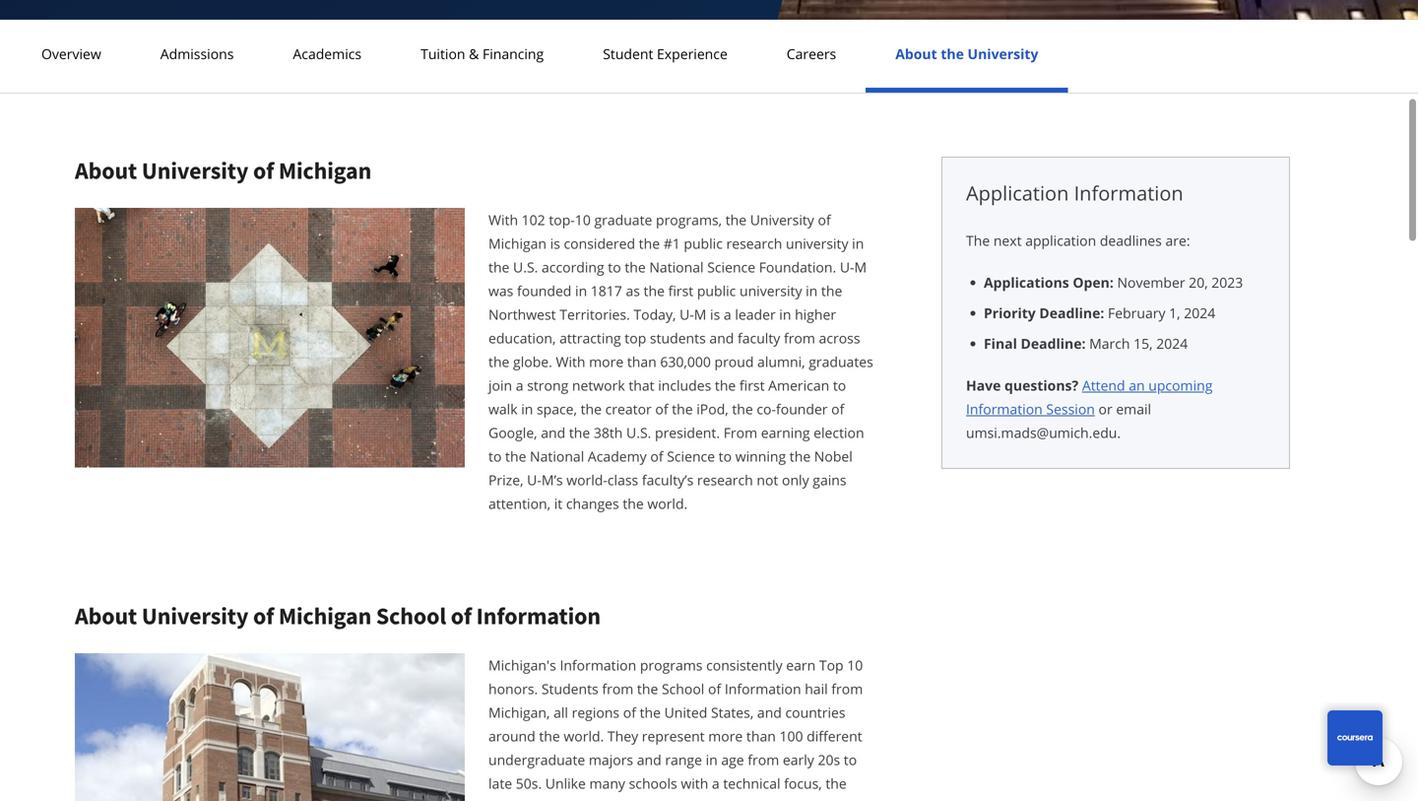 Task type: describe. For each thing, give the bounding box(es) containing it.
about for about university of michigan school of information
[[75, 601, 137, 631]]

as
[[626, 281, 640, 300]]

march
[[1090, 334, 1131, 353]]

walk
[[489, 400, 518, 418]]

student experience link
[[597, 44, 734, 63]]

in up higher
[[806, 281, 818, 300]]

upcoming
[[1149, 376, 1213, 395]]

founded
[[517, 281, 572, 300]]

world-
[[567, 470, 608, 489]]

1 horizontal spatial u-
[[680, 305, 694, 324]]

1817
[[591, 281, 623, 300]]

2024 for final deadline: march 15, 2024
[[1157, 334, 1189, 353]]

united
[[665, 703, 708, 722]]

age
[[722, 750, 745, 769]]

about the university link
[[890, 44, 1045, 63]]

co-
[[757, 400, 776, 418]]

than inside with 102 top-10 graduate programs, the university of michigan is considered the #1 public research university in the u.s. according to the national science foundation. u-m was founded in 1817 as the first public university in the northwest territories. today, u-m is a leader in higher education, attracting top students and faculty from across the globe. with more than 630,000 proud alumni, graduates join a strong network that includes the first american to walk in space, the creator of the ipod, the co-founder of google, and the 38th u.s. president. from earning election to the national academy of science to winning the nobel prize, u-m's world-class faculty's research not only gains attention, it changes the world.
[[627, 352, 657, 371]]

undergraduate
[[489, 750, 586, 769]]

1 vertical spatial school
[[662, 679, 705, 698]]

2 horizontal spatial a
[[724, 305, 732, 324]]

0 vertical spatial public
[[684, 234, 723, 253]]

academy
[[588, 447, 647, 466]]

schools
[[629, 774, 678, 793]]

list containing applications open:
[[974, 272, 1266, 354]]

0 horizontal spatial national
[[530, 447, 585, 466]]

0 vertical spatial school
[[376, 601, 446, 631]]

has
[[778, 798, 801, 801]]

1,
[[1170, 303, 1181, 322]]

attend an upcoming information session
[[967, 376, 1213, 418]]

top
[[820, 656, 844, 674]]

countries
[[786, 703, 846, 722]]

2024 for priority deadline: february 1, 2024
[[1185, 303, 1216, 322]]

email
[[1117, 400, 1152, 418]]

gains
[[813, 470, 847, 489]]

1 vertical spatial university
[[740, 281, 803, 300]]

hail
[[805, 679, 828, 698]]

considered
[[564, 234, 636, 253]]

faculty
[[738, 329, 781, 347]]

leader
[[735, 305, 776, 324]]

from up technical
[[748, 750, 780, 769]]

creator
[[606, 400, 652, 418]]

tuition
[[421, 44, 466, 63]]

priority deadline: february 1, 2024
[[984, 303, 1216, 322]]

about for about university of michigan
[[75, 156, 137, 185]]

about the university
[[896, 44, 1039, 63]]

#1
[[664, 234, 681, 253]]

to up 1817
[[608, 258, 621, 276]]

deadline: for final deadline:
[[1021, 334, 1086, 353]]

0 vertical spatial research
[[727, 234, 783, 253]]

to up prize, at the bottom left of page
[[489, 447, 502, 466]]

an
[[1129, 376, 1146, 395]]

0 vertical spatial university
[[786, 234, 849, 253]]

or
[[1099, 400, 1113, 418]]

deadlines
[[1100, 231, 1163, 250]]

are:
[[1166, 231, 1191, 250]]

represent
[[642, 727, 705, 745]]

and up proud
[[710, 329, 734, 347]]

globe.
[[513, 352, 553, 371]]

or email umsi.mads@umich.edu.
[[967, 400, 1152, 442]]

student experience
[[603, 44, 728, 63]]

president.
[[655, 423, 720, 442]]

1 vertical spatial research
[[697, 470, 754, 489]]

0 vertical spatial with
[[489, 210, 518, 229]]

experience
[[657, 44, 728, 63]]

to inside michigan's information programs consistently earn top 10 honors. students from the school of information hail from michigan, all regions of the united states, and countries around the world. they represent more than 100 different undergraduate majors and range in age from early 20s to late 50s. unlike many schools with a technical focus, the university of michigan school of information has ac
[[844, 750, 857, 769]]

in right the walk
[[521, 400, 533, 418]]

not
[[757, 470, 779, 489]]

foundation.
[[759, 258, 837, 276]]

application
[[967, 179, 1069, 206]]

1 vertical spatial science
[[667, 447, 715, 466]]

attend an upcoming information session link
[[967, 376, 1213, 418]]

tuition & financing link
[[415, 44, 550, 63]]

have
[[967, 376, 1001, 395]]

regions
[[572, 703, 620, 722]]

top-
[[549, 210, 575, 229]]

information down technical
[[698, 798, 774, 801]]

from
[[724, 423, 758, 442]]

0 horizontal spatial u.s.
[[513, 258, 538, 276]]

financing
[[483, 44, 544, 63]]

northwest
[[489, 305, 556, 324]]

only
[[782, 470, 810, 489]]

faculty's
[[642, 470, 694, 489]]

100
[[780, 727, 804, 745]]

with
[[681, 774, 709, 793]]

michigan inside michigan's information programs consistently earn top 10 honors. students from the school of information hail from michigan, all regions of the united states, and countries around the world. they represent more than 100 different undergraduate majors and range in age from early 20s to late 50s. unlike many schools with a technical focus, the university of michigan school of information has ac
[[573, 798, 631, 801]]

academics
[[293, 44, 362, 63]]

50s.
[[516, 774, 542, 793]]

student
[[603, 44, 654, 63]]

with 102 top-10 graduate programs, the university of michigan is considered the #1 public research university in the u.s. according to the national science foundation. u-m was founded in 1817 as the first public university in the northwest territories. today, u-m is a leader in higher education, attracting top students and faculty from across the globe. with more than 630,000 proud alumni, graduates join a strong network that includes the first american to walk in space, the creator of the ipod, the co-founder of google, and the 38th u.s. president. from earning election to the national academy of science to winning the nobel prize, u-m's world-class faculty's research not only gains attention, it changes the world.
[[489, 210, 874, 513]]

university inside with 102 top-10 graduate programs, the university of michigan is considered the #1 public research university in the u.s. according to the national science foundation. u-m was founded in 1817 as the first public university in the northwest territories. today, u-m is a leader in higher education, attracting top students and faculty from across the globe. with more than 630,000 proud alumni, graduates join a strong network that includes the first american to walk in space, the creator of the ipod, the co-founder of google, and the 38th u.s. president. from earning election to the national academy of science to winning the nobel prize, u-m's world-class faculty's research not only gains attention, it changes the world.
[[751, 210, 815, 229]]

to down from
[[719, 447, 732, 466]]

about for about the university
[[896, 44, 938, 63]]

1 vertical spatial with
[[556, 352, 586, 371]]

technical
[[724, 774, 781, 793]]

attend
[[1083, 376, 1126, 395]]

from up regions
[[602, 679, 634, 698]]

1 vertical spatial is
[[710, 305, 721, 324]]

today,
[[634, 305, 676, 324]]

focus,
[[784, 774, 822, 793]]

the next application deadlines are:
[[967, 231, 1191, 250]]

ipod,
[[697, 400, 729, 418]]

102
[[522, 210, 546, 229]]

information up deadlines
[[1075, 179, 1184, 206]]

states,
[[711, 703, 754, 722]]

list item containing priority deadline:
[[984, 302, 1266, 323]]

0 horizontal spatial m
[[694, 305, 707, 324]]



Task type: vqa. For each thing, say whether or not it's contained in the screenshot.
Master inside the Master of Science in Data Analytics Engineering
no



Task type: locate. For each thing, give the bounding box(es) containing it.
world.
[[648, 494, 688, 513], [564, 727, 604, 745]]

in inside michigan's information programs consistently earn top 10 honors. students from the school of information hail from michigan, all regions of the united states, and countries around the world. they represent more than 100 different undergraduate majors and range in age from early 20s to late 50s. unlike many schools with a technical focus, the university of michigan school of information has ac
[[706, 750, 718, 769]]

u- right foundation. on the right
[[840, 258, 855, 276]]

research left not
[[697, 470, 754, 489]]

range
[[665, 750, 702, 769]]

a
[[724, 305, 732, 324], [516, 376, 524, 395], [712, 774, 720, 793]]

application information
[[967, 179, 1184, 206]]

in left age
[[706, 750, 718, 769]]

list
[[974, 272, 1266, 354]]

2 vertical spatial school
[[635, 798, 678, 801]]

0 horizontal spatial is
[[550, 234, 561, 253]]

is down top-
[[550, 234, 561, 253]]

about university of michigan school of information
[[75, 601, 601, 631]]

10 inside michigan's information programs consistently earn top 10 honors. students from the school of information hail from michigan, all regions of the united states, and countries around the world. they represent more than 100 different undergraduate majors and range in age from early 20s to late 50s. unlike many schools with a technical focus, the university of michigan school of information has ac
[[848, 656, 863, 674]]

world. inside with 102 top-10 graduate programs, the university of michigan is considered the #1 public research university in the u.s. according to the national science foundation. u-m was founded in 1817 as the first public university in the northwest territories. today, u-m is a leader in higher education, attracting top students and faculty from across the globe. with more than 630,000 proud alumni, graduates join a strong network that includes the first american to walk in space, the creator of the ipod, the co-founder of google, and the 38th u.s. president. from earning election to the national academy of science to winning the nobel prize, u-m's world-class faculty's research not only gains attention, it changes the world.
[[648, 494, 688, 513]]

than up the that
[[627, 352, 657, 371]]

about university of michigan
[[75, 156, 372, 185]]

u- up attention,
[[527, 470, 542, 489]]

consistently
[[707, 656, 783, 674]]

0 vertical spatial u-
[[840, 258, 855, 276]]

630,000
[[661, 352, 711, 371]]

careers
[[787, 44, 837, 63]]

0 horizontal spatial more
[[589, 352, 624, 371]]

0 horizontal spatial a
[[516, 376, 524, 395]]

network
[[572, 376, 625, 395]]

10 up considered
[[575, 210, 591, 229]]

information up the michigan's
[[477, 601, 601, 631]]

science down president.
[[667, 447, 715, 466]]

0 vertical spatial u.s.
[[513, 258, 538, 276]]

1 horizontal spatial with
[[556, 352, 586, 371]]

u.s. down creator
[[627, 423, 652, 442]]

with
[[489, 210, 518, 229], [556, 352, 586, 371]]

more down states,
[[709, 727, 743, 745]]

is left leader
[[710, 305, 721, 324]]

and up schools on the left bottom
[[637, 750, 662, 769]]

it
[[554, 494, 563, 513]]

public up leader
[[697, 281, 736, 300]]

1 vertical spatial 10
[[848, 656, 863, 674]]

2 list item from the top
[[984, 302, 1266, 323]]

open:
[[1073, 273, 1114, 292]]

from inside with 102 top-10 graduate programs, the university of michigan is considered the #1 public research university in the u.s. according to the national science foundation. u-m was founded in 1817 as the first public university in the northwest territories. today, u-m is a leader in higher education, attracting top students and faculty from across the globe. with more than 630,000 proud alumni, graduates join a strong network that includes the first american to walk in space, the creator of the ipod, the co-founder of google, and the 38th u.s. president. from earning election to the national academy of science to winning the nobel prize, u-m's world-class faculty's research not only gains attention, it changes the world.
[[784, 329, 816, 347]]

0 vertical spatial a
[[724, 305, 732, 324]]

is
[[550, 234, 561, 253], [710, 305, 721, 324]]

u.s. up founded
[[513, 258, 538, 276]]

different
[[807, 727, 863, 745]]

2024 right 15,
[[1157, 334, 1189, 353]]

u- up "students"
[[680, 305, 694, 324]]

0 vertical spatial science
[[708, 258, 756, 276]]

1 horizontal spatial m
[[855, 258, 867, 276]]

the
[[967, 231, 990, 250]]

world. down regions
[[564, 727, 604, 745]]

research up foundation. on the right
[[727, 234, 783, 253]]

0 vertical spatial national
[[650, 258, 704, 276]]

national up m's
[[530, 447, 585, 466]]

0 horizontal spatial first
[[669, 281, 694, 300]]

0 vertical spatial m
[[855, 258, 867, 276]]

applications
[[984, 273, 1070, 292]]

0 vertical spatial is
[[550, 234, 561, 253]]

november
[[1118, 273, 1186, 292]]

information down consistently on the bottom of the page
[[725, 679, 802, 698]]

more up network in the left top of the page
[[589, 352, 624, 371]]

0 vertical spatial more
[[589, 352, 624, 371]]

0 horizontal spatial 10
[[575, 210, 591, 229]]

to down graduates
[[833, 376, 847, 395]]

2 vertical spatial list item
[[984, 333, 1266, 354]]

0 horizontal spatial world.
[[564, 727, 604, 745]]

a inside michigan's information programs consistently earn top 10 honors. students from the school of information hail from michigan, all regions of the united states, and countries around the world. they represent more than 100 different undergraduate majors and range in age from early 20s to late 50s. unlike many schools with a technical focus, the university of michigan school of information has ac
[[712, 774, 720, 793]]

in right leader
[[780, 305, 792, 324]]

information up students
[[560, 656, 637, 674]]

1 vertical spatial about
[[75, 156, 137, 185]]

final
[[984, 334, 1018, 353]]

0 vertical spatial deadline:
[[1040, 303, 1105, 322]]

first up co-
[[740, 376, 765, 395]]

than left 100
[[747, 727, 776, 745]]

1 list item from the top
[[984, 272, 1266, 293]]

university up leader
[[740, 281, 803, 300]]

with down attracting on the top of the page
[[556, 352, 586, 371]]

google,
[[489, 423, 538, 442]]

according
[[542, 258, 605, 276]]

prize,
[[489, 470, 524, 489]]

many
[[590, 774, 626, 793]]

0 horizontal spatial with
[[489, 210, 518, 229]]

1 vertical spatial u-
[[680, 305, 694, 324]]

they
[[608, 727, 639, 745]]

in
[[852, 234, 864, 253], [575, 281, 587, 300], [806, 281, 818, 300], [780, 305, 792, 324], [521, 400, 533, 418], [706, 750, 718, 769]]

list item containing applications open:
[[984, 272, 1266, 293]]

1 vertical spatial world.
[[564, 727, 604, 745]]

higher
[[795, 305, 837, 324]]

university
[[786, 234, 849, 253], [740, 281, 803, 300]]

from down top
[[832, 679, 863, 698]]

1 vertical spatial than
[[747, 727, 776, 745]]

20,
[[1189, 273, 1209, 292]]

m right foundation. on the right
[[855, 258, 867, 276]]

0 horizontal spatial than
[[627, 352, 657, 371]]

join
[[489, 376, 512, 395]]

programs
[[640, 656, 703, 674]]

0 vertical spatial world.
[[648, 494, 688, 513]]

public down programs,
[[684, 234, 723, 253]]

territories.
[[560, 305, 630, 324]]

and down "space,"
[[541, 423, 566, 442]]

next
[[994, 231, 1022, 250]]

1 vertical spatial u.s.
[[627, 423, 652, 442]]

earn
[[787, 656, 816, 674]]

early
[[783, 750, 815, 769]]

0 vertical spatial than
[[627, 352, 657, 371]]

priority
[[984, 303, 1036, 322]]

1 horizontal spatial 10
[[848, 656, 863, 674]]

1 horizontal spatial a
[[712, 774, 720, 793]]

final deadline: march 15, 2024
[[984, 334, 1189, 353]]

38th
[[594, 423, 623, 442]]

m's
[[542, 470, 563, 489]]

2 vertical spatial about
[[75, 601, 137, 631]]

1 horizontal spatial first
[[740, 376, 765, 395]]

1 horizontal spatial than
[[747, 727, 776, 745]]

applications open: november 20, 2023
[[984, 273, 1244, 292]]

in up "across"
[[852, 234, 864, 253]]

information down "have questions?"
[[967, 400, 1043, 418]]

a left leader
[[724, 305, 732, 324]]

with left 102
[[489, 210, 518, 229]]

2 vertical spatial u-
[[527, 470, 542, 489]]

deadline:
[[1040, 303, 1105, 322], [1021, 334, 1086, 353]]

deadline: up final deadline: march 15, 2024
[[1040, 303, 1105, 322]]

list item containing final deadline:
[[984, 333, 1266, 354]]

0 vertical spatial list item
[[984, 272, 1266, 293]]

a right the join
[[516, 376, 524, 395]]

more inside michigan's information programs consistently earn top 10 honors. students from the school of information hail from michigan, all regions of the united states, and countries around the world. they represent more than 100 different undergraduate majors and range in age from early 20s to late 50s. unlike many schools with a technical focus, the university of michigan school of information has ac
[[709, 727, 743, 745]]

unlike
[[546, 774, 586, 793]]

20s
[[818, 750, 841, 769]]

information inside the 'attend an upcoming information session'
[[967, 400, 1043, 418]]

deadline: up questions?
[[1021, 334, 1086, 353]]

election
[[814, 423, 865, 442]]

that
[[629, 376, 655, 395]]

3 list item from the top
[[984, 333, 1266, 354]]

deadline: for priority deadline:
[[1040, 303, 1105, 322]]

university up foundation. on the right
[[786, 234, 849, 253]]

founder
[[776, 400, 828, 418]]

1 horizontal spatial more
[[709, 727, 743, 745]]

a right the with
[[712, 774, 720, 793]]

list item down february
[[984, 333, 1266, 354]]

tuition & financing
[[421, 44, 544, 63]]

alumni,
[[758, 352, 806, 371]]

list item up february
[[984, 272, 1266, 293]]

science up leader
[[708, 258, 756, 276]]

u.s.
[[513, 258, 538, 276], [627, 423, 652, 442]]

than inside michigan's information programs consistently earn top 10 honors. students from the school of information hail from michigan, all regions of the united states, and countries around the world. they represent more than 100 different undergraduate majors and range in age from early 20s to late 50s. unlike many schools with a technical focus, the university of michigan school of information has ac
[[747, 727, 776, 745]]

honors.
[[489, 679, 538, 698]]

1 horizontal spatial world.
[[648, 494, 688, 513]]

graduates
[[809, 352, 874, 371]]

first up today, on the left of the page
[[669, 281, 694, 300]]

research
[[727, 234, 783, 253], [697, 470, 754, 489]]

world. inside michigan's information programs consistently earn top 10 honors. students from the school of information hail from michigan, all regions of the united states, and countries around the world. they represent more than 100 different undergraduate majors and range in age from early 20s to late 50s. unlike many schools with a technical focus, the university of michigan school of information has ac
[[564, 727, 604, 745]]

across
[[819, 329, 861, 347]]

1 vertical spatial m
[[694, 305, 707, 324]]

1 vertical spatial a
[[516, 376, 524, 395]]

majors
[[589, 750, 634, 769]]

education,
[[489, 329, 556, 347]]

top
[[625, 329, 647, 347]]

10 right top
[[848, 656, 863, 674]]

0 vertical spatial first
[[669, 281, 694, 300]]

and up 100
[[758, 703, 782, 722]]

1 vertical spatial national
[[530, 447, 585, 466]]

m up "students"
[[694, 305, 707, 324]]

of
[[253, 156, 274, 185], [818, 210, 831, 229], [656, 400, 669, 418], [832, 400, 845, 418], [651, 447, 664, 466], [253, 601, 274, 631], [451, 601, 472, 631], [708, 679, 721, 698], [623, 703, 636, 722], [556, 798, 569, 801], [681, 798, 694, 801]]

1 vertical spatial 2024
[[1157, 334, 1189, 353]]

information
[[1075, 179, 1184, 206], [967, 400, 1043, 418], [477, 601, 601, 631], [560, 656, 637, 674], [725, 679, 802, 698], [698, 798, 774, 801]]

1 vertical spatial first
[[740, 376, 765, 395]]

m
[[855, 258, 867, 276], [694, 305, 707, 324]]

includes
[[658, 376, 712, 395]]

2024 right 1,
[[1185, 303, 1216, 322]]

students
[[542, 679, 599, 698]]

michigan
[[279, 156, 372, 185], [489, 234, 547, 253], [279, 601, 372, 631], [573, 798, 631, 801]]

1 vertical spatial more
[[709, 727, 743, 745]]

in down according
[[575, 281, 587, 300]]

u-
[[840, 258, 855, 276], [680, 305, 694, 324], [527, 470, 542, 489]]

earning
[[761, 423, 810, 442]]

graduate
[[595, 210, 653, 229]]

michigan's
[[489, 656, 557, 674]]

0 horizontal spatial u-
[[527, 470, 542, 489]]

more inside with 102 top-10 graduate programs, the university of michigan is considered the #1 public research university in the u.s. according to the national science foundation. u-m was founded in 1817 as the first public university in the northwest territories. today, u-m is a leader in higher education, attracting top students and faculty from across the globe. with more than 630,000 proud alumni, graduates join a strong network that includes the first american to walk in space, the creator of the ipod, the co-founder of google, and the 38th u.s. president. from earning election to the national academy of science to winning the nobel prize, u-m's world-class faculty's research not only gains attention, it changes the world.
[[589, 352, 624, 371]]

admissions
[[160, 44, 234, 63]]

1 horizontal spatial is
[[710, 305, 721, 324]]

overview
[[41, 44, 101, 63]]

from down higher
[[784, 329, 816, 347]]

michigan,
[[489, 703, 550, 722]]

list item
[[984, 272, 1266, 293], [984, 302, 1266, 323], [984, 333, 1266, 354]]

programs,
[[656, 210, 722, 229]]

1 vertical spatial list item
[[984, 302, 1266, 323]]

0 vertical spatial 2024
[[1185, 303, 1216, 322]]

1 vertical spatial deadline:
[[1021, 334, 1086, 353]]

list item down applications open: november 20, 2023
[[984, 302, 1266, 323]]

world. down faculty's
[[648, 494, 688, 513]]

proud
[[715, 352, 754, 371]]

national down the #1
[[650, 258, 704, 276]]

10 inside with 102 top-10 graduate programs, the university of michigan is considered the #1 public research university in the u.s. according to the national science foundation. u-m was founded in 1817 as the first public university in the northwest territories. today, u-m is a leader in higher education, attracting top students and faculty from across the globe. with more than 630,000 proud alumni, graduates join a strong network that includes the first american to walk in space, the creator of the ipod, the co-founder of google, and the 38th u.s. president. from earning election to the national academy of science to winning the nobel prize, u-m's world-class faculty's research not only gains attention, it changes the world.
[[575, 210, 591, 229]]

around
[[489, 727, 536, 745]]

1 horizontal spatial u.s.
[[627, 423, 652, 442]]

1 horizontal spatial national
[[650, 258, 704, 276]]

0 vertical spatial 10
[[575, 210, 591, 229]]

2023
[[1212, 273, 1244, 292]]

strong
[[527, 376, 569, 395]]

application
[[1026, 231, 1097, 250]]

space,
[[537, 400, 577, 418]]

2 vertical spatial a
[[712, 774, 720, 793]]

to right 20s
[[844, 750, 857, 769]]

admissions link
[[154, 44, 240, 63]]

0 vertical spatial about
[[896, 44, 938, 63]]

2024
[[1185, 303, 1216, 322], [1157, 334, 1189, 353]]

february
[[1108, 303, 1166, 322]]

1 vertical spatial public
[[697, 281, 736, 300]]

michigan inside with 102 top-10 graduate programs, the university of michigan is considered the #1 public research university in the u.s. according to the national science foundation. u-m was founded in 1817 as the first public university in the northwest territories. today, u-m is a leader in higher education, attracting top students and faculty from across the globe. with more than 630,000 proud alumni, graduates join a strong network that includes the first american to walk in space, the creator of the ipod, the co-founder of google, and the 38th u.s. president. from earning election to the national academy of science to winning the nobel prize, u-m's world-class faculty's research not only gains attention, it changes the world.
[[489, 234, 547, 253]]

2 horizontal spatial u-
[[840, 258, 855, 276]]

university inside michigan's information programs consistently earn top 10 honors. students from the school of information hail from michigan, all regions of the united states, and countries around the world. they represent more than 100 different undergraduate majors and range in age from early 20s to late 50s. unlike many schools with a technical focus, the university of michigan school of information has ac
[[489, 798, 553, 801]]



